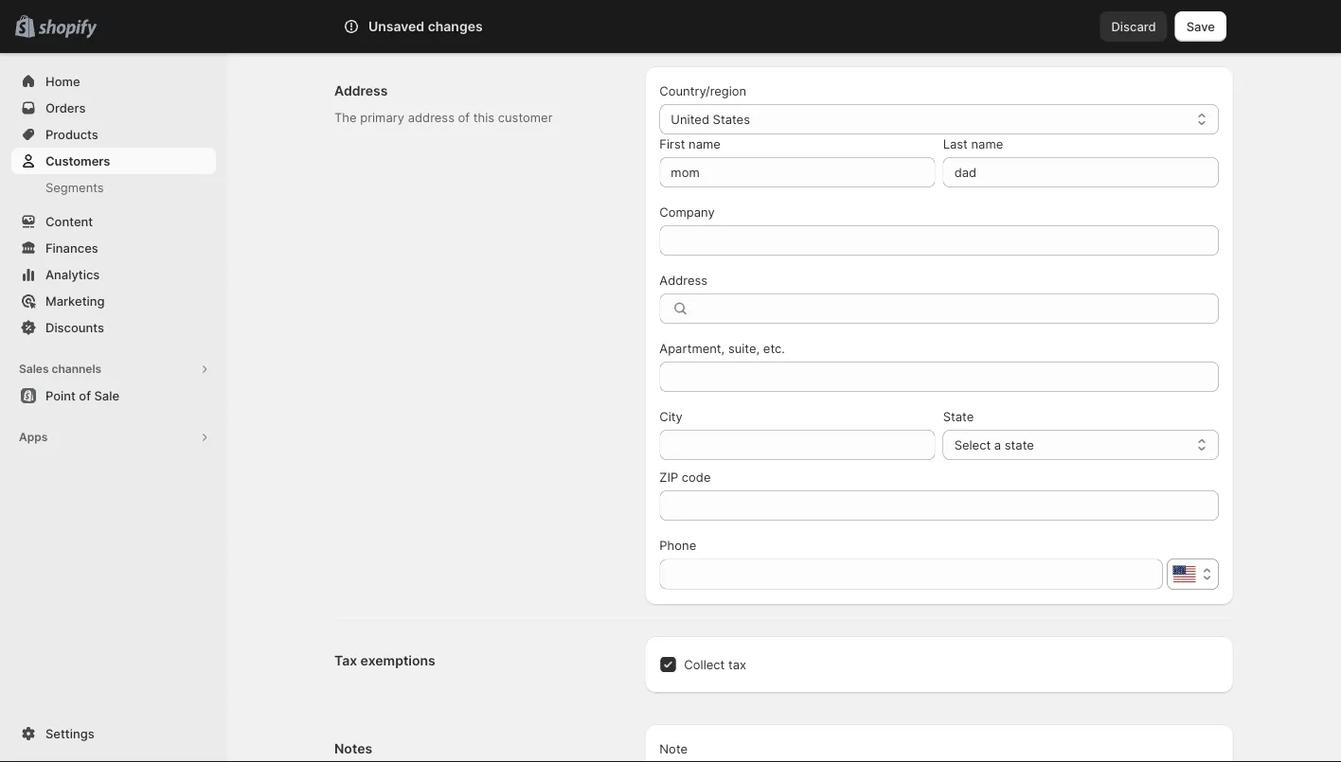 Task type: vqa. For each thing, say whether or not it's contained in the screenshot.
SEARCH COUNTRIES text field
no



Task type: locate. For each thing, give the bounding box(es) containing it.
sales
[[19, 362, 49, 376]]

zip code
[[660, 470, 711, 485]]

select
[[955, 438, 991, 452]]

discounts
[[45, 320, 104, 335]]

collect tax
[[684, 657, 746, 672]]

1 horizontal spatial name
[[971, 136, 1003, 151]]

0 horizontal spatial address
[[334, 83, 388, 99]]

1 vertical spatial of
[[79, 388, 91, 403]]

notes
[[334, 741, 372, 757]]

2 name from the left
[[971, 136, 1003, 151]]

content link
[[11, 208, 216, 235]]

Address text field
[[698, 294, 1219, 324]]

first name
[[660, 136, 721, 151]]

1 name from the left
[[689, 136, 721, 151]]

0 horizontal spatial name
[[689, 136, 721, 151]]

customer
[[498, 110, 553, 125]]

suite,
[[728, 341, 760, 356]]

tax
[[728, 657, 746, 672]]

apartment, suite, etc.
[[660, 341, 785, 356]]

1 horizontal spatial of
[[458, 110, 470, 125]]

marketing link
[[11, 288, 216, 314]]

etc.
[[763, 341, 785, 356]]

united states (+1) image
[[1173, 566, 1196, 583]]

orders
[[45, 100, 86, 115]]

sale
[[94, 388, 119, 403]]

segments
[[45, 180, 104, 195]]

tax exemptions
[[334, 653, 435, 669]]

Company text field
[[660, 225, 1219, 256]]

analytics link
[[11, 261, 216, 288]]

0 horizontal spatial of
[[79, 388, 91, 403]]

First name text field
[[660, 157, 936, 188]]

City text field
[[660, 430, 936, 460]]

address down the company
[[660, 273, 708, 288]]

of
[[458, 110, 470, 125], [79, 388, 91, 403]]

address up the
[[334, 83, 388, 99]]

name right last
[[971, 136, 1003, 151]]

primary
[[360, 110, 405, 125]]

name
[[689, 136, 721, 151], [971, 136, 1003, 151]]

name down united states
[[689, 136, 721, 151]]

select a state
[[955, 438, 1034, 452]]

ZIP code text field
[[660, 491, 1219, 521]]

name for first name
[[689, 136, 721, 151]]

save button
[[1175, 11, 1227, 42]]

united states
[[671, 112, 750, 126]]

of left this on the left of page
[[458, 110, 470, 125]]

exemptions
[[361, 653, 435, 669]]

address
[[408, 110, 455, 125]]

search button
[[396, 11, 945, 42]]

note
[[660, 742, 688, 756]]

settings
[[45, 727, 94, 741]]

last name
[[943, 136, 1003, 151]]

address
[[334, 83, 388, 99], [660, 273, 708, 288]]

collect
[[684, 657, 725, 672]]

of left 'sale'
[[79, 388, 91, 403]]

0 vertical spatial address
[[334, 83, 388, 99]]

1 horizontal spatial address
[[660, 273, 708, 288]]

apartment,
[[660, 341, 725, 356]]

analytics
[[45, 267, 100, 282]]

content
[[45, 214, 93, 229]]

1 vertical spatial address
[[660, 273, 708, 288]]

states
[[713, 112, 750, 126]]

of inside "link"
[[79, 388, 91, 403]]

apps button
[[11, 424, 216, 451]]

finances link
[[11, 235, 216, 261]]

point of sale link
[[11, 383, 216, 409]]



Task type: describe. For each thing, give the bounding box(es) containing it.
first
[[660, 136, 685, 151]]

state
[[943, 409, 974, 424]]

this
[[473, 110, 495, 125]]

state
[[1005, 438, 1034, 452]]

0 vertical spatial of
[[458, 110, 470, 125]]

unsaved changes
[[368, 18, 483, 35]]

the primary address of this customer
[[334, 110, 553, 125]]

last
[[943, 136, 968, 151]]

customers
[[45, 153, 110, 168]]

products
[[45, 127, 98, 142]]

company
[[660, 205, 715, 219]]

discard
[[1112, 19, 1156, 34]]

point of sale
[[45, 388, 119, 403]]

segments link
[[11, 174, 216, 201]]

discard button
[[1100, 11, 1168, 42]]

name for last name
[[971, 136, 1003, 151]]

shopify image
[[38, 19, 97, 38]]

settings link
[[11, 721, 216, 747]]

apps
[[19, 431, 48, 444]]

Apartment, suite, etc. text field
[[660, 362, 1219, 392]]

finances
[[45, 241, 98, 255]]

country/region
[[660, 83, 747, 98]]

point
[[45, 388, 76, 403]]

a
[[994, 438, 1001, 452]]

changes
[[428, 18, 483, 35]]

customers link
[[11, 148, 216, 174]]

unsaved
[[368, 18, 425, 35]]

orders link
[[11, 95, 216, 121]]

code
[[682, 470, 711, 485]]

tax
[[334, 653, 357, 669]]

save
[[1187, 19, 1215, 34]]

the
[[334, 110, 357, 125]]

channels
[[52, 362, 101, 376]]

home
[[45, 74, 80, 89]]

phone
[[660, 538, 696, 553]]

products link
[[11, 121, 216, 148]]

home link
[[11, 68, 216, 95]]

marketing
[[45, 294, 105, 308]]

zip
[[660, 470, 678, 485]]

point of sale button
[[0, 383, 227, 409]]

search
[[427, 19, 467, 34]]

sales channels button
[[11, 356, 216, 383]]

Phone text field
[[660, 559, 1163, 590]]

city
[[660, 409, 683, 424]]

discounts link
[[11, 314, 216, 341]]

sales channels
[[19, 362, 101, 376]]

Last name text field
[[943, 157, 1219, 188]]

united
[[671, 112, 709, 126]]



